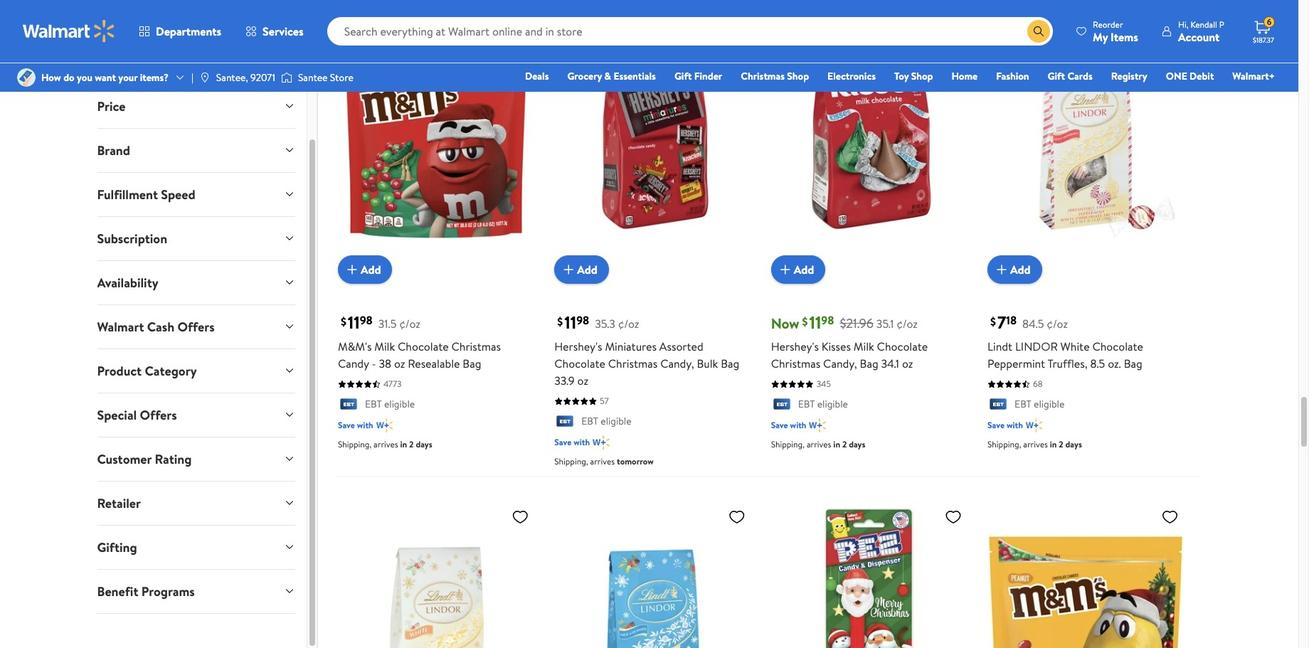 Task type: locate. For each thing, give the bounding box(es) containing it.
1 horizontal spatial 2
[[842, 438, 847, 450]]

 image
[[17, 68, 36, 87], [281, 70, 292, 85], [199, 72, 211, 83]]

walmart+
[[1233, 69, 1275, 83]]

11 left 35.3
[[564, 310, 576, 335]]

oz right 38
[[394, 356, 405, 372]]

oz inside $ 11 98 35.3 ¢/oz hershey's miniatures assorted chocolate christmas candy, bulk bag 33.9 oz
[[577, 373, 588, 389]]

2 98 from the left
[[576, 313, 589, 329]]

1 horizontal spatial 98
[[576, 313, 589, 329]]

eligible down 57
[[601, 414, 632, 429]]

gifting tab
[[86, 526, 307, 569]]

candy, inside now $ 11 98 $21.96 35.1 ¢/oz hershey's kisses milk chocolate christmas candy, bag 34.1 oz
[[823, 356, 857, 372]]

add
[[361, 262, 381, 278], [577, 262, 598, 278], [794, 262, 814, 278], [1010, 262, 1031, 278]]

1 horizontal spatial candy,
[[823, 356, 857, 372]]

2 horizontal spatial oz
[[902, 356, 913, 372]]

eligible down 345
[[817, 397, 848, 411]]

bulk
[[697, 356, 718, 372]]

oz.
[[1108, 356, 1121, 372]]

walmart plus image up shipping, arrives tomorrow
[[593, 435, 610, 449]]

11 right the now
[[809, 310, 821, 335]]

hershey's down 35.3
[[554, 339, 602, 355]]

add button up the now
[[771, 256, 826, 284]]

shipping, arrives in 2 days for 7
[[988, 438, 1082, 450]]

1 ebt image from the left
[[338, 398, 359, 412]]

chocolate
[[398, 339, 449, 355], [877, 339, 928, 355], [1093, 339, 1143, 355], [554, 356, 605, 372]]

0 horizontal spatial gift
[[674, 69, 692, 83]]

$ 11 98 31.5 ¢/oz m&m's milk chocolate christmas candy - 38 oz resealable bag
[[338, 310, 501, 372]]

ebt image for 7
[[988, 398, 1009, 412]]

gift left "finder"
[[674, 69, 692, 83]]

shipping, arrives in 2 days down 68
[[988, 438, 1082, 450]]

98 inside now $ 11 98 $21.96 35.1 ¢/oz hershey's kisses milk chocolate christmas candy, bag 34.1 oz
[[821, 313, 834, 329]]

2 horizontal spatial shipping, arrives in 2 days
[[988, 438, 1082, 450]]

1 add button from the left
[[338, 256, 392, 284]]

in for 98
[[400, 438, 407, 450]]

shop for christmas shop
[[787, 69, 809, 83]]

shop
[[787, 69, 809, 83], [911, 69, 933, 83]]

benefit programs button
[[86, 570, 307, 613]]

1 hershey's from the left
[[554, 339, 602, 355]]

1 2 from the left
[[409, 438, 414, 450]]

subscription button
[[86, 217, 307, 260]]

add for $ 7 18 84.5 ¢/oz lindt lindor white chocolate peppermint truffles, 8.5 oz. bag
[[1010, 262, 1031, 278]]

1 milk from the left
[[374, 339, 395, 355]]

reorder my items
[[1093, 18, 1138, 44]]

how do you want your items?
[[41, 70, 169, 85]]

benefit programs
[[97, 583, 195, 601]]

0 horizontal spatial in
[[400, 438, 407, 450]]

2 $ from the left
[[557, 313, 563, 329]]

add to favorites list, lindt lindor snowman milk with white milk chocolate candy truffles, 8.5 oz. bag image
[[728, 508, 745, 526]]

hershey's inside $ 11 98 35.3 ¢/oz hershey's miniatures assorted chocolate christmas candy, bulk bag 33.9 oz
[[554, 339, 602, 355]]

1 horizontal spatial  image
[[199, 72, 211, 83]]

0 horizontal spatial ebt image
[[338, 398, 359, 412]]

brand button
[[86, 129, 307, 172]]

2 horizontal spatial ebt image
[[988, 398, 1009, 412]]

lindt lindor snowman milk with white milk chocolate candy truffles, 8.5 oz. bag image
[[554, 502, 751, 648]]

in
[[400, 438, 407, 450], [833, 438, 840, 450], [1050, 438, 1057, 450]]

gift cards
[[1048, 69, 1093, 83]]

1 add to cart image from the left
[[344, 261, 361, 278]]

add to cart image
[[344, 261, 361, 278], [777, 261, 794, 278], [993, 261, 1010, 278]]

reorder
[[1093, 18, 1123, 30]]

98
[[360, 313, 373, 329], [576, 313, 589, 329], [821, 313, 834, 329]]

0 vertical spatial walmart plus image
[[376, 418, 393, 432]]

bag right resealable
[[463, 356, 481, 372]]

-
[[372, 356, 376, 372]]

shipping, arrives in 2 days down 4773
[[338, 438, 432, 450]]

98 for $ 11 98 31.5 ¢/oz m&m's milk chocolate christmas candy - 38 oz resealable bag
[[360, 313, 373, 329]]

ebt image
[[338, 398, 359, 412], [771, 398, 792, 412], [988, 398, 1009, 412]]

walmart plus image for $ 11 98 35.3 ¢/oz hershey's miniatures assorted chocolate christmas candy, bulk bag 33.9 oz
[[593, 435, 610, 449]]

1 candy, from the left
[[660, 356, 694, 372]]

candy,
[[660, 356, 694, 372], [823, 356, 857, 372]]

now $ 11 98 $21.96 35.1 ¢/oz hershey's kisses milk chocolate christmas candy, bag 34.1 oz
[[771, 310, 928, 372]]

1 walmart plus image from the left
[[809, 418, 826, 432]]

gifting button
[[86, 526, 307, 569]]

1 shop from the left
[[787, 69, 809, 83]]

milk up 38
[[374, 339, 395, 355]]

candy, down assorted
[[660, 356, 694, 372]]

walmart cash offers tab
[[86, 305, 307, 349]]

¢/oz right 84.5
[[1047, 316, 1068, 332]]

christmas right "finder"
[[741, 69, 785, 83]]

98 left 31.5
[[360, 313, 373, 329]]

98 up kisses
[[821, 313, 834, 329]]

christmas shop link
[[735, 68, 816, 84]]

1 in from the left
[[400, 438, 407, 450]]

4 $ from the left
[[991, 313, 996, 329]]

3 days from the left
[[1066, 438, 1082, 450]]

fashion
[[996, 69, 1029, 83]]

2 milk from the left
[[854, 339, 874, 355]]

gift finder link
[[668, 68, 729, 84]]

0 horizontal spatial milk
[[374, 339, 395, 355]]

2 horizontal spatial 98
[[821, 313, 834, 329]]

with for 31.5 ¢/oz
[[357, 419, 373, 431]]

add up 31.5
[[361, 262, 381, 278]]

shop inside "link"
[[911, 69, 933, 83]]

6
[[1267, 16, 1272, 28]]

$ left 35.3
[[557, 313, 563, 329]]

1 shipping, arrives in 2 days from the left
[[338, 438, 432, 450]]

 image right |
[[199, 72, 211, 83]]

oz
[[394, 356, 405, 372], [902, 356, 913, 372], [577, 373, 588, 389]]

add to cart image for 11
[[344, 261, 361, 278]]

add to favorites list, m&m's christmas stocking stuffer peanut milk chocolate candy - 38 oz image
[[1162, 508, 1179, 526]]

2 days from the left
[[849, 438, 866, 450]]

walmart+ link
[[1226, 68, 1282, 84]]

ebt eligible down 345
[[798, 397, 848, 411]]

add up the now
[[794, 262, 814, 278]]

days for 98
[[416, 438, 432, 450]]

11 inside '$ 11 98 31.5 ¢/oz m&m's milk chocolate christmas candy - 38 oz resealable bag'
[[348, 310, 360, 335]]

$ left 7
[[991, 313, 996, 329]]

0 horizontal spatial add to cart image
[[344, 261, 361, 278]]

0 horizontal spatial 11
[[348, 310, 360, 335]]

walmart plus image down 4773
[[376, 418, 393, 432]]

save with for $21.96
[[771, 419, 807, 431]]

offers right cash
[[177, 318, 215, 336]]

electronics
[[828, 69, 876, 83]]

bag
[[463, 356, 481, 372], [721, 356, 740, 372], [860, 356, 879, 372], [1124, 356, 1143, 372]]

eligible down 4773
[[384, 397, 415, 411]]

2 horizontal spatial 11
[[809, 310, 821, 335]]

product category button
[[86, 349, 307, 393]]

chocolate up 34.1
[[877, 339, 928, 355]]

0 horizontal spatial 98
[[360, 313, 373, 329]]

2 walmart plus image from the left
[[1026, 418, 1043, 432]]

bag right bulk
[[721, 356, 740, 372]]

1 horizontal spatial ebt image
[[771, 398, 792, 412]]

4 ¢/oz from the left
[[1047, 316, 1068, 332]]

category
[[145, 362, 197, 380]]

add button for $ 7 18 84.5 ¢/oz lindt lindor white chocolate peppermint truffles, 8.5 oz. bag
[[988, 256, 1042, 284]]

ebt image for 11
[[338, 398, 359, 412]]

98 inside $ 11 98 35.3 ¢/oz hershey's miniatures assorted chocolate christmas candy, bulk bag 33.9 oz
[[576, 313, 589, 329]]

2 ebt image from the left
[[771, 398, 792, 412]]

search icon image
[[1033, 26, 1045, 37]]

chocolate up resealable
[[398, 339, 449, 355]]

santee,
[[216, 70, 248, 85]]

ebt for 31.5 ¢/oz
[[365, 397, 382, 411]]

ebt image for $
[[771, 398, 792, 412]]

1 horizontal spatial oz
[[577, 373, 588, 389]]

¢/oz inside $ 7 18 84.5 ¢/oz lindt lindor white chocolate peppermint truffles, 8.5 oz. bag
[[1047, 316, 1068, 332]]

offers
[[177, 318, 215, 336], [140, 406, 177, 424]]

2 horizontal spatial  image
[[281, 70, 292, 85]]

1 $ from the left
[[341, 313, 346, 329]]

product category
[[97, 362, 197, 380]]

0 horizontal spatial oz
[[394, 356, 405, 372]]

11 for $ 11 98 31.5 ¢/oz m&m's milk chocolate christmas candy - 38 oz resealable bag
[[348, 310, 360, 335]]

2 add button from the left
[[554, 256, 609, 284]]

customer rating
[[97, 450, 192, 468]]

¢/oz up 'miniatures'
[[618, 316, 639, 332]]

ebt eligible
[[365, 397, 415, 411], [798, 397, 848, 411], [1015, 397, 1065, 411], [582, 414, 632, 429]]

add up 35.3
[[577, 262, 598, 278]]

 image right 92071 at the top left
[[281, 70, 292, 85]]

walmart plus image for 11
[[809, 418, 826, 432]]

chocolate inside now $ 11 98 $21.96 35.1 ¢/oz hershey's kisses milk chocolate christmas candy, bag 34.1 oz
[[877, 339, 928, 355]]

2 add from the left
[[577, 262, 598, 278]]

arrives left 'tomorrow'
[[590, 455, 615, 467]]

in for 18
[[1050, 438, 1057, 450]]

add up 18
[[1010, 262, 1031, 278]]

kisses
[[822, 339, 851, 355]]

1 horizontal spatial shipping, arrives in 2 days
[[771, 438, 866, 450]]

ebt eligible down 57
[[582, 414, 632, 429]]

m&m's christmas stocking stuffer peanut milk chocolate candy - 38 oz image
[[988, 502, 1184, 648]]

3 $ from the left
[[802, 313, 808, 329]]

bag inside '$ 11 98 31.5 ¢/oz m&m's milk chocolate christmas candy - 38 oz resealable bag'
[[463, 356, 481, 372]]

0 horizontal spatial hershey's
[[554, 339, 602, 355]]

add button up 35.3
[[554, 256, 609, 284]]

bag left 34.1
[[860, 356, 879, 372]]

1 horizontal spatial hershey's
[[771, 339, 819, 355]]

1 bag from the left
[[463, 356, 481, 372]]

2 in from the left
[[833, 438, 840, 450]]

hershey's kisses milk chocolate christmas candy, bag 34.1 oz image
[[771, 7, 968, 273]]

1 horizontal spatial gift
[[1048, 69, 1065, 83]]

subscription
[[97, 230, 167, 248]]

services
[[263, 23, 304, 39]]

retailer tab
[[86, 482, 307, 525]]

hershey's down the now
[[771, 339, 819, 355]]

walmart plus image down 345
[[809, 418, 826, 432]]

walmart image
[[23, 20, 115, 43]]

shipping, arrives in 2 days down 345
[[771, 438, 866, 450]]

2 add to cart image from the left
[[777, 261, 794, 278]]

ebt eligible down 4773
[[365, 397, 415, 411]]

0 horizontal spatial 2
[[409, 438, 414, 450]]

1 horizontal spatial 11
[[564, 310, 576, 335]]

shipping, for 84.5 ¢/oz
[[988, 438, 1021, 450]]

p
[[1220, 18, 1225, 30]]

3 ¢/oz from the left
[[897, 316, 918, 332]]

candy, down kisses
[[823, 356, 857, 372]]

2 11 from the left
[[564, 310, 576, 335]]

0 horizontal spatial walmart plus image
[[809, 418, 826, 432]]

shop left electronics in the right top of the page
[[787, 69, 809, 83]]

departments button
[[127, 14, 233, 48]]

arrives down 345
[[807, 438, 831, 450]]

oz right 33.9
[[577, 373, 588, 389]]

customer rating tab
[[86, 438, 307, 481]]

availability button
[[86, 261, 307, 305]]

¢/oz right '35.1'
[[897, 316, 918, 332]]

1 98 from the left
[[360, 313, 373, 329]]

¢/oz inside $ 11 98 35.3 ¢/oz hershey's miniatures assorted chocolate christmas candy, bulk bag 33.9 oz
[[618, 316, 639, 332]]

with for 84.5 ¢/oz
[[1007, 419, 1023, 431]]

0 horizontal spatial  image
[[17, 68, 36, 87]]

availability
[[97, 274, 158, 292]]

2 shop from the left
[[911, 69, 933, 83]]

walmart plus image down 68
[[1026, 418, 1043, 432]]

debit
[[1190, 69, 1214, 83]]

price
[[97, 97, 126, 115]]

1 horizontal spatial walmart plus image
[[1026, 418, 1043, 432]]

2 ¢/oz from the left
[[618, 316, 639, 332]]

1 horizontal spatial in
[[833, 438, 840, 450]]

add button up 18
[[988, 256, 1042, 284]]

chocolate up 33.9
[[554, 356, 605, 372]]

add to favorites list, hershey's kisses milk chocolate christmas candy, bag 34.1 oz image
[[945, 13, 962, 30]]

save with for 84.5 ¢/oz
[[988, 419, 1023, 431]]

lindor
[[1015, 339, 1058, 355]]

¢/oz right 31.5
[[399, 316, 421, 332]]

3 ebt image from the left
[[988, 398, 1009, 412]]

 image for how do you want your items?
[[17, 68, 36, 87]]

milk
[[374, 339, 395, 355], [854, 339, 874, 355]]

ebt eligible down 68
[[1015, 397, 1065, 411]]

arrives down 4773
[[374, 438, 398, 450]]

0 horizontal spatial walmart plus image
[[376, 418, 393, 432]]

2 gift from the left
[[1048, 69, 1065, 83]]

$ up the m&m's
[[341, 313, 346, 329]]

2 horizontal spatial in
[[1050, 438, 1057, 450]]

$ for $ 7 18 84.5 ¢/oz lindt lindor white chocolate peppermint truffles, 8.5 oz. bag
[[991, 313, 996, 329]]

2 horizontal spatial 2
[[1059, 438, 1064, 450]]

subscription tab
[[86, 217, 307, 260]]

speed
[[161, 186, 195, 204]]

$ inside $ 7 18 84.5 ¢/oz lindt lindor white chocolate peppermint truffles, 8.5 oz. bag
[[991, 313, 996, 329]]

eligible down 68
[[1034, 397, 1065, 411]]

shipping, for $21.96
[[771, 438, 805, 450]]

0 horizontal spatial offers
[[140, 406, 177, 424]]

save for 31.5 ¢/oz
[[338, 419, 355, 431]]

christmas inside '$ 11 98 31.5 ¢/oz m&m's milk chocolate christmas candy - 38 oz resealable bag'
[[451, 339, 501, 355]]

home
[[952, 69, 978, 83]]

0 horizontal spatial candy,
[[660, 356, 694, 372]]

0 horizontal spatial shop
[[787, 69, 809, 83]]

2 2 from the left
[[842, 438, 847, 450]]

1 gift from the left
[[674, 69, 692, 83]]

offers right special
[[140, 406, 177, 424]]

special offers
[[97, 406, 177, 424]]

92071
[[251, 70, 275, 85]]

$ inside $ 11 98 35.3 ¢/oz hershey's miniatures assorted chocolate christmas candy, bulk bag 33.9 oz
[[557, 313, 563, 329]]

3 in from the left
[[1050, 438, 1057, 450]]

3 98 from the left
[[821, 313, 834, 329]]

2 shipping, arrives in 2 days from the left
[[771, 438, 866, 450]]

0 horizontal spatial days
[[416, 438, 432, 450]]

walmart plus image
[[376, 418, 393, 432], [593, 435, 610, 449]]

 image for santee, 92071
[[199, 72, 211, 83]]

&
[[604, 69, 611, 83]]

1 vertical spatial walmart plus image
[[593, 435, 610, 449]]

1 horizontal spatial walmart plus image
[[593, 435, 610, 449]]

1 ¢/oz from the left
[[399, 316, 421, 332]]

save
[[338, 419, 355, 431], [771, 419, 788, 431], [988, 419, 1005, 431], [554, 436, 572, 448]]

shop right toy
[[911, 69, 933, 83]]

shipping, arrives in 2 days
[[338, 438, 432, 450], [771, 438, 866, 450], [988, 438, 1082, 450]]

add button up 31.5
[[338, 256, 392, 284]]

add to cart image for 7
[[993, 261, 1010, 278]]

3 shipping, arrives in 2 days from the left
[[988, 438, 1082, 450]]

chocolate up oz.
[[1093, 339, 1143, 355]]

eligible
[[384, 397, 415, 411], [817, 397, 848, 411], [1034, 397, 1065, 411], [601, 414, 632, 429]]

add button
[[338, 256, 392, 284], [554, 256, 609, 284], [771, 256, 826, 284], [988, 256, 1042, 284]]

milk down $21.96
[[854, 339, 874, 355]]

resealable
[[408, 356, 460, 372]]

¢/oz for $ 11 98 35.3 ¢/oz hershey's miniatures assorted chocolate christmas candy, bulk bag 33.9 oz
[[618, 316, 639, 332]]

1 11 from the left
[[348, 310, 360, 335]]

1 horizontal spatial shop
[[911, 69, 933, 83]]

$ right the now
[[802, 313, 808, 329]]

1 add from the left
[[361, 262, 381, 278]]

$ inside '$ 11 98 31.5 ¢/oz m&m's milk chocolate christmas candy - 38 oz resealable bag'
[[341, 313, 346, 329]]

gift left cards
[[1048, 69, 1065, 83]]

benefit
[[97, 583, 138, 601]]

$ for $ 11 98 31.5 ¢/oz m&m's milk chocolate christmas candy - 38 oz resealable bag
[[341, 313, 346, 329]]

fulfillment speed tab
[[86, 173, 307, 216]]

walmart plus image
[[809, 418, 826, 432], [1026, 418, 1043, 432]]

2 horizontal spatial add to cart image
[[993, 261, 1010, 278]]

add to favorites list, lindt lindor holiday white chocolate candy truffles, 8.5 oz. bag image
[[512, 508, 529, 526]]

 image left how
[[17, 68, 36, 87]]

4 add button from the left
[[988, 256, 1042, 284]]

lindt lindor white chocolate peppermint truffles, 8.5 oz. bag image
[[988, 7, 1184, 273]]

2 hershey's from the left
[[771, 339, 819, 355]]

98 inside '$ 11 98 31.5 ¢/oz m&m's milk chocolate christmas candy - 38 oz resealable bag'
[[360, 313, 373, 329]]

2 horizontal spatial days
[[1066, 438, 1082, 450]]

store
[[330, 70, 353, 85]]

3 bag from the left
[[860, 356, 879, 372]]

4 add from the left
[[1010, 262, 1031, 278]]

2 candy, from the left
[[823, 356, 857, 372]]

special offers button
[[86, 393, 307, 437]]

3 11 from the left
[[809, 310, 821, 335]]

11 up the m&m's
[[348, 310, 360, 335]]

grocery
[[567, 69, 602, 83]]

1 horizontal spatial days
[[849, 438, 866, 450]]

98 left 35.3
[[576, 313, 589, 329]]

items?
[[140, 70, 169, 85]]

1 horizontal spatial milk
[[854, 339, 874, 355]]

add to cart image
[[560, 261, 577, 278]]

deals
[[525, 69, 549, 83]]

1 horizontal spatial add to cart image
[[777, 261, 794, 278]]

4 bag from the left
[[1124, 356, 1143, 372]]

hershey's
[[554, 339, 602, 355], [771, 339, 819, 355]]

hershey's miniatures assorted chocolate christmas candy, bulk bag 33.9 oz image
[[554, 7, 751, 273]]

ebt for 84.5 ¢/oz
[[1015, 397, 1032, 411]]

1 days from the left
[[416, 438, 432, 450]]

bag right oz.
[[1124, 356, 1143, 372]]

my
[[1093, 29, 1108, 44]]

bag inside $ 7 18 84.5 ¢/oz lindt lindor white chocolate peppermint truffles, 8.5 oz. bag
[[1124, 356, 1143, 372]]

christmas down 'miniatures'
[[608, 356, 658, 372]]

save with for 35.3 ¢/oz
[[554, 436, 590, 448]]

toy
[[894, 69, 909, 83]]

arrives down 68
[[1023, 438, 1048, 450]]

gift finder
[[674, 69, 722, 83]]

0 horizontal spatial shipping, arrives in 2 days
[[338, 438, 432, 450]]

christmas up 345
[[771, 356, 821, 372]]

1 horizontal spatial offers
[[177, 318, 215, 336]]

3 add to cart image from the left
[[993, 261, 1010, 278]]

christmas up resealable
[[451, 339, 501, 355]]

3 2 from the left
[[1059, 438, 1064, 450]]

eligible for 35.3 ¢/oz
[[601, 414, 632, 429]]

11 for $ 11 98 35.3 ¢/oz hershey's miniatures assorted chocolate christmas candy, bulk bag 33.9 oz
[[564, 310, 576, 335]]

oz right 34.1
[[902, 356, 913, 372]]

35.1
[[877, 316, 894, 332]]

arrives for 31.5 ¢/oz
[[374, 438, 398, 450]]

2 bag from the left
[[721, 356, 740, 372]]

m&m's milk chocolate christmas candy - 38 oz resealable bag image
[[338, 7, 535, 273]]

truffles,
[[1048, 356, 1088, 372]]

11 inside $ 11 98 35.3 ¢/oz hershey's miniatures assorted chocolate christmas candy, bulk bag 33.9 oz
[[564, 310, 576, 335]]

¢/oz inside '$ 11 98 31.5 ¢/oz m&m's milk chocolate christmas candy - 38 oz resealable bag'
[[399, 316, 421, 332]]



Task type: describe. For each thing, give the bounding box(es) containing it.
services button
[[233, 14, 316, 48]]

2 for 18
[[1059, 438, 1064, 450]]

$187.37
[[1253, 35, 1274, 45]]

18
[[1006, 313, 1017, 329]]

walmart plus image for $ 11 98 31.5 ¢/oz m&m's milk chocolate christmas candy - 38 oz resealable bag
[[376, 418, 393, 432]]

ebt eligible for 84.5 ¢/oz
[[1015, 397, 1065, 411]]

walmart plus image for 18
[[1026, 418, 1043, 432]]

santee
[[298, 70, 328, 85]]

34.1
[[881, 356, 899, 372]]

8.5
[[1090, 356, 1105, 372]]

shipping, arrives in 2 days for 11
[[338, 438, 432, 450]]

98 for $ 11 98 35.3 ¢/oz hershey's miniatures assorted chocolate christmas candy, bulk bag 33.9 oz
[[576, 313, 589, 329]]

santee, 92071
[[216, 70, 275, 85]]

ebt image
[[554, 415, 576, 429]]

essentials
[[614, 69, 656, 83]]

2 for 98
[[409, 438, 414, 450]]

deals link
[[519, 68, 555, 84]]

0 vertical spatial offers
[[177, 318, 215, 336]]

arrives for 35.3 ¢/oz
[[590, 455, 615, 467]]

electronics link
[[821, 68, 882, 84]]

toy shop
[[894, 69, 933, 83]]

11 inside now $ 11 98 $21.96 35.1 ¢/oz hershey's kisses milk chocolate christmas candy, bag 34.1 oz
[[809, 310, 821, 335]]

fulfillment speed button
[[86, 173, 307, 216]]

bag inside $ 11 98 35.3 ¢/oz hershey's miniatures assorted chocolate christmas candy, bulk bag 33.9 oz
[[721, 356, 740, 372]]

3 add button from the left
[[771, 256, 826, 284]]

special
[[97, 406, 137, 424]]

68
[[1033, 378, 1043, 390]]

availability tab
[[86, 261, 307, 305]]

gift for gift finder
[[674, 69, 692, 83]]

christmas inside now $ 11 98 $21.96 35.1 ¢/oz hershey's kisses milk chocolate christmas candy, bag 34.1 oz
[[771, 356, 821, 372]]

you
[[77, 70, 92, 85]]

white
[[1061, 339, 1090, 355]]

peppermint
[[988, 356, 1045, 372]]

customer rating button
[[86, 438, 307, 481]]

lindt lindor holiday white chocolate candy truffles, 8.5 oz. bag image
[[338, 502, 535, 648]]

 image for santee store
[[281, 70, 292, 85]]

save for 84.5 ¢/oz
[[988, 419, 1005, 431]]

|
[[191, 70, 193, 85]]

add for $ 11 98 35.3 ¢/oz hershey's miniatures assorted chocolate christmas candy, bulk bag 33.9 oz
[[577, 262, 598, 278]]

christmas shop
[[741, 69, 809, 83]]

cards
[[1068, 69, 1093, 83]]

price tab
[[86, 85, 307, 128]]

oz inside '$ 11 98 31.5 ¢/oz m&m's milk chocolate christmas candy - 38 oz resealable bag'
[[394, 356, 405, 372]]

product
[[97, 362, 142, 380]]

retailer button
[[86, 482, 307, 525]]

walmart cash offers
[[97, 318, 215, 336]]

arrives for $21.96
[[807, 438, 831, 450]]

1 vertical spatial offers
[[140, 406, 177, 424]]

registry link
[[1105, 68, 1154, 84]]

save for $21.96
[[771, 419, 788, 431]]

shipping, for 35.3 ¢/oz
[[554, 455, 588, 467]]

now
[[771, 314, 799, 333]]

home link
[[945, 68, 984, 84]]

days for 18
[[1066, 438, 1082, 450]]

one debit link
[[1160, 68, 1221, 84]]

finder
[[694, 69, 722, 83]]

in for 11
[[833, 438, 840, 450]]

hershey's inside now $ 11 98 $21.96 35.1 ¢/oz hershey's kisses milk chocolate christmas candy, bag 34.1 oz
[[771, 339, 819, 355]]

assorted
[[659, 339, 704, 355]]

tomorrow
[[617, 455, 654, 467]]

add for $ 11 98 31.5 ¢/oz m&m's milk chocolate christmas candy - 38 oz resealable bag
[[361, 262, 381, 278]]

hi,
[[1178, 18, 1189, 30]]

items
[[1111, 29, 1138, 44]]

arrives for 84.5 ¢/oz
[[1023, 438, 1048, 450]]

¢/oz for $ 11 98 31.5 ¢/oz m&m's milk chocolate christmas candy - 38 oz resealable bag
[[399, 316, 421, 332]]

ebt eligible for $21.96
[[798, 397, 848, 411]]

3 add from the left
[[794, 262, 814, 278]]

your
[[118, 70, 138, 85]]

with for $21.96
[[790, 419, 807, 431]]

christmas inside $ 11 98 35.3 ¢/oz hershey's miniatures assorted chocolate christmas candy, bulk bag 33.9 oz
[[608, 356, 658, 372]]

$ 7 18 84.5 ¢/oz lindt lindor white chocolate peppermint truffles, 8.5 oz. bag
[[988, 310, 1143, 372]]

eligible for 84.5 ¢/oz
[[1034, 397, 1065, 411]]

lindt
[[988, 339, 1013, 355]]

want
[[95, 70, 116, 85]]

one
[[1166, 69, 1187, 83]]

add to favorites list, lindt lindor white chocolate peppermint truffles, 8.5 oz. bag image
[[1162, 13, 1179, 30]]

add to favorites list, pez candy christmas candy dispenser plus 3 candy refills, 1 count, 0.87 oz image
[[945, 508, 962, 526]]

eligible for $21.96
[[817, 397, 848, 411]]

Search search field
[[327, 17, 1053, 46]]

$ 11 98 35.3 ¢/oz hershey's miniatures assorted chocolate christmas candy, bulk bag 33.9 oz
[[554, 310, 740, 389]]

¢/oz inside now $ 11 98 $21.96 35.1 ¢/oz hershey's kisses milk chocolate christmas candy, bag 34.1 oz
[[897, 316, 918, 332]]

4773
[[383, 378, 402, 390]]

milk inside now $ 11 98 $21.96 35.1 ¢/oz hershey's kisses milk chocolate christmas candy, bag 34.1 oz
[[854, 339, 874, 355]]

31.5
[[378, 316, 397, 332]]

departments
[[156, 23, 221, 39]]

chocolate inside $ 7 18 84.5 ¢/oz lindt lindor white chocolate peppermint truffles, 8.5 oz. bag
[[1093, 339, 1143, 355]]

hi, kendall p account
[[1178, 18, 1225, 44]]

¢/oz for $ 7 18 84.5 ¢/oz lindt lindor white chocolate peppermint truffles, 8.5 oz. bag
[[1047, 316, 1068, 332]]

registry
[[1111, 69, 1148, 83]]

chocolate inside '$ 11 98 31.5 ¢/oz m&m's milk chocolate christmas candy - 38 oz resealable bag'
[[398, 339, 449, 355]]

ebt for $21.96
[[798, 397, 815, 411]]

bag inside now $ 11 98 $21.96 35.1 ¢/oz hershey's kisses milk chocolate christmas candy, bag 34.1 oz
[[860, 356, 879, 372]]

milk inside '$ 11 98 31.5 ¢/oz m&m's milk chocolate christmas candy - 38 oz resealable bag'
[[374, 339, 395, 355]]

programs
[[141, 583, 195, 601]]

oz inside now $ 11 98 $21.96 35.1 ¢/oz hershey's kisses milk chocolate christmas candy, bag 34.1 oz
[[902, 356, 913, 372]]

days for 11
[[849, 438, 866, 450]]

add button for $ 11 98 35.3 ¢/oz hershey's miniatures assorted chocolate christmas candy, bulk bag 33.9 oz
[[554, 256, 609, 284]]

gifting
[[97, 539, 137, 556]]

$ for $ 11 98 35.3 ¢/oz hershey's miniatures assorted chocolate christmas candy, bulk bag 33.9 oz
[[557, 313, 563, 329]]

shipping, arrives tomorrow
[[554, 455, 654, 467]]

$ inside now $ 11 98 $21.96 35.1 ¢/oz hershey's kisses milk chocolate christmas candy, bag 34.1 oz
[[802, 313, 808, 329]]

add to favorites list, m&m's milk chocolate christmas candy - 38 oz resealable bag image
[[512, 13, 529, 30]]

Walmart Site-Wide search field
[[327, 17, 1053, 46]]

57
[[600, 395, 609, 407]]

ebt eligible for 35.3 ¢/oz
[[582, 414, 632, 429]]

special offers tab
[[86, 393, 307, 437]]

gift for gift cards
[[1048, 69, 1065, 83]]

rating
[[155, 450, 192, 468]]

shipping, for 31.5 ¢/oz
[[338, 438, 372, 450]]

shop for toy shop
[[911, 69, 933, 83]]

price button
[[86, 85, 307, 128]]

do
[[63, 70, 75, 85]]

toy shop link
[[888, 68, 940, 84]]

retailer
[[97, 495, 141, 512]]

fulfillment speed
[[97, 186, 195, 204]]

add to favorites list, hershey's miniatures assorted chocolate christmas candy, bulk bag 33.9 oz image
[[728, 13, 745, 30]]

product category tab
[[86, 349, 307, 393]]

how
[[41, 70, 61, 85]]

save for 35.3 ¢/oz
[[554, 436, 572, 448]]

38
[[379, 356, 391, 372]]

benefit programs tab
[[86, 570, 307, 613]]

pez candy christmas candy dispenser plus 3 candy refills, 1 count, 0.87 oz image
[[771, 502, 968, 648]]

save with for 31.5 ¢/oz
[[338, 419, 373, 431]]

kendall
[[1191, 18, 1217, 30]]

chocolate inside $ 11 98 35.3 ¢/oz hershey's miniatures assorted chocolate christmas candy, bulk bag 33.9 oz
[[554, 356, 605, 372]]

fulfillment
[[97, 186, 158, 204]]

ebt eligible for 31.5 ¢/oz
[[365, 397, 415, 411]]

miniatures
[[605, 339, 657, 355]]

candy, inside $ 11 98 35.3 ¢/oz hershey's miniatures assorted chocolate christmas candy, bulk bag 33.9 oz
[[660, 356, 694, 372]]

customer
[[97, 450, 152, 468]]

6 $187.37
[[1253, 16, 1274, 45]]

brand tab
[[86, 129, 307, 172]]

one debit
[[1166, 69, 1214, 83]]

shipping, arrives in 2 days for $
[[771, 438, 866, 450]]

eligible for 31.5 ¢/oz
[[384, 397, 415, 411]]

ebt for 35.3 ¢/oz
[[582, 414, 598, 429]]

fashion link
[[990, 68, 1036, 84]]

with for 35.3 ¢/oz
[[574, 436, 590, 448]]

account
[[1178, 29, 1220, 44]]

$21.96
[[840, 315, 874, 332]]

2 for 11
[[842, 438, 847, 450]]

gift cards link
[[1041, 68, 1099, 84]]

add button for $ 11 98 31.5 ¢/oz m&m's milk chocolate christmas candy - 38 oz resealable bag
[[338, 256, 392, 284]]

walmart cash offers button
[[86, 305, 307, 349]]

candy
[[338, 356, 369, 372]]



Task type: vqa. For each thing, say whether or not it's contained in the screenshot.
18
yes



